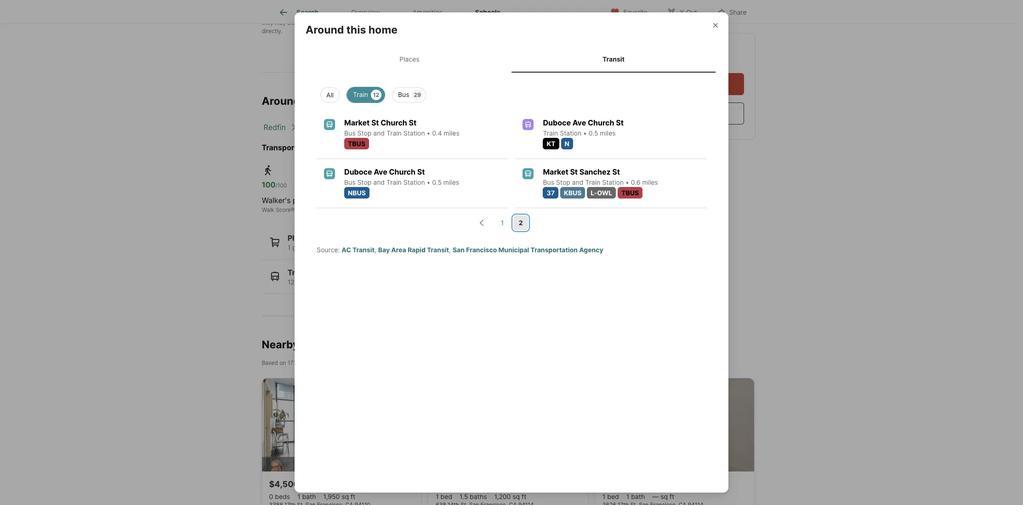 Task type: vqa. For each thing, say whether or not it's contained in the screenshot.
data
no



Task type: describe. For each thing, give the bounding box(es) containing it.
eligibility,
[[484, 19, 508, 26]]

be inside guaranteed to be accurate. to verify school enrollment eligibility, contact the school district directly.
[[378, 19, 384, 26]]

0.5 inside duboce ave church st train station • 0.5 miles
[[589, 129, 599, 137]]

tab list inside the around this home dialog
[[306, 46, 718, 73]]

as
[[540, 11, 546, 18]]

1 , from the left
[[375, 246, 377, 254]]

bus image for market st church st
[[324, 119, 335, 130]]

out
[[687, 8, 698, 16]]

around 1731 15th st
[[262, 95, 365, 108]]

sanchez
[[580, 167, 611, 177]]

agency
[[580, 246, 604, 254]]

3 ® from the left
[[456, 207, 459, 213]]

• for duboce ave church st
[[427, 178, 431, 186]]

owl
[[598, 189, 613, 197]]

kbus
[[564, 189, 582, 197]]

100 for rider's
[[348, 180, 361, 190]]

paradise for rider's paradise
[[373, 196, 403, 205]]

used
[[526, 11, 539, 18]]

29
[[414, 92, 421, 98]]

train inside duboce ave church st train station • 0.5 miles
[[543, 129, 559, 137]]

overview
[[351, 8, 380, 16]]

california
[[301, 123, 334, 132]]

bus left 29
[[398, 91, 410, 98]]

contact
[[623, 50, 661, 61]]

1,200
[[495, 493, 511, 501]]

service
[[425, 11, 444, 18]]

intended
[[486, 11, 509, 18]]

transit button
[[262, 260, 540, 294]]

ft for — sq ft
[[670, 493, 675, 501]]

grocery,
[[293, 244, 318, 252]]

duboce for duboce ave church st bus stop and train station • 0.5 miles nbus
[[345, 167, 372, 177]]

places tab
[[308, 48, 512, 71]]

bay
[[378, 246, 390, 254]]

l-owl
[[591, 189, 613, 197]]

duboce ave church st train station • 0.5 miles
[[543, 118, 624, 137]]

1.5 baths
[[460, 493, 487, 501]]

san francisco municipal transportation agency link
[[453, 246, 604, 254]]

• for market st church st
[[427, 129, 431, 137]]

0 vertical spatial 1731
[[303, 95, 326, 108]]

only;
[[579, 11, 591, 18]]

score for walker's
[[276, 207, 291, 213]]

bus for market st church st
[[345, 129, 356, 137]]

sq for —
[[661, 493, 668, 501]]

places for places 1 grocery, 37 restaurants, 0 parks
[[288, 234, 312, 243]]

1 horizontal spatial tbus
[[622, 189, 639, 197]]

train left 12
[[353, 91, 368, 98]]

around this home
[[306, 24, 398, 37]]

stop for duboce ave church st
[[358, 178, 372, 186]]

school
[[406, 11, 424, 18]]

schools
[[475, 8, 501, 16]]

rider's paradise transit score ®
[[348, 196, 403, 213]]

san francisco link
[[348, 123, 397, 132]]

amenities
[[413, 8, 443, 16]]

kt
[[547, 140, 556, 148]]

stop for market st church st
[[358, 129, 372, 137]]

may
[[275, 19, 286, 26]]

places 1 grocery, 37 restaurants, 0 parks
[[288, 234, 390, 252]]

sq for 1,950
[[342, 493, 349, 501]]

score for rider's
[[367, 207, 382, 213]]

2 button
[[514, 216, 528, 230]]

dolores
[[440, 123, 467, 132]]

mission dolores
[[412, 123, 467, 132]]

• inside duboce ave church st train station • 0.5 miles
[[584, 129, 587, 137]]

guaranteed
[[340, 19, 369, 26]]

12
[[373, 92, 380, 98]]

bike score ®
[[428, 207, 459, 213]]

parks
[[373, 244, 390, 252]]

miles for market st church st
[[444, 129, 460, 137]]

100 /100 for walker's
[[262, 180, 287, 190]]

st inside duboce ave church st bus stop and train station • 0.5 miles nbus
[[417, 167, 425, 177]]

redfin does not endorse or guarantee this information.
[[262, 11, 405, 18]]

3 /100 from the left
[[442, 182, 453, 189]]

amenities tab
[[396, 1, 459, 23]]

1 bath for 0 beds
[[298, 493, 316, 501]]

mission dolores link
[[412, 123, 467, 132]]

around for around 1731 15th st
[[262, 95, 300, 108]]

/100 for rider's
[[361, 182, 373, 189]]

church for duboce ave church st bus stop and train station • 0.5 miles nbus
[[389, 167, 416, 177]]

source:
[[317, 246, 340, 254]]

market for market st church st
[[345, 118, 370, 127]]

search link
[[278, 7, 319, 18]]

1,950 sq ft
[[324, 493, 356, 501]]

accurate.
[[386, 19, 410, 26]]

st inside duboce ave church st train station • 0.5 miles
[[616, 118, 624, 127]]

duboce for duboce ave church st train station • 0.5 miles
[[543, 118, 571, 127]]

tab list containing search
[[262, 0, 524, 23]]

not inside the school service boundaries are intended to be used as a reference only; they may change and are not
[[329, 19, 338, 26]]

1 vertical spatial 0
[[269, 493, 273, 501]]

search
[[297, 8, 319, 16]]

redfin for redfin does not endorse or guarantee this information.
[[262, 11, 279, 18]]

boundaries
[[446, 11, 475, 18]]

area
[[392, 246, 406, 254]]

all
[[327, 91, 334, 99]]

1 bath for 1 bed
[[627, 493, 645, 501]]

tbus inside market st church st bus stop and train station • 0.4 miles tbus
[[348, 140, 366, 148]]

ft for 1,950 sq ft
[[351, 493, 356, 501]]

1 button
[[495, 216, 510, 230]]

1 horizontal spatial are
[[477, 11, 485, 18]]

nearby
[[262, 339, 299, 351]]

n
[[565, 140, 570, 148]]

station for market st church st
[[404, 129, 425, 137]]

® for walker's
[[291, 207, 295, 213]]

train for market st church st
[[387, 129, 402, 137]]

guaranteed to be accurate. to verify school enrollment eligibility, contact the school district directly.
[[262, 19, 578, 35]]

ac
[[342, 246, 351, 254]]

stop for market st sanchez st
[[557, 178, 571, 186]]

0 horizontal spatial not
[[295, 11, 303, 18]]

bus 29
[[398, 91, 421, 98]]

restaurants,
[[329, 244, 365, 252]]

around this home dialog
[[295, 13, 729, 493]]

to inside the school service boundaries are intended to be used as a reference only; they may change and are not
[[511, 11, 516, 18]]

® for rider's
[[382, 207, 386, 213]]

rider's
[[348, 196, 371, 205]]

0 horizontal spatial san
[[348, 123, 361, 132]]

california link
[[301, 123, 334, 132]]

and for market st church st
[[374, 129, 385, 137]]

miles for duboce ave church st
[[444, 178, 460, 186]]

1,950
[[324, 493, 340, 501]]

transit inside tab
[[603, 55, 625, 63]]

bay area rapid transit link
[[378, 246, 449, 254]]

to
[[412, 19, 418, 26]]

37 inside the places 1 grocery, 37 restaurants, 0 parks
[[319, 244, 327, 252]]

district
[[560, 19, 578, 26]]

schools tab
[[459, 1, 517, 23]]

the
[[531, 19, 540, 26]]

home
[[369, 24, 398, 37]]

redfin for redfin
[[264, 123, 286, 132]]

rentals
[[302, 339, 338, 351]]

station inside duboce ave church st train station • 0.5 miles
[[560, 129, 582, 137]]

duboce ave church st bus stop and train station • 0.5 miles nbus
[[345, 167, 460, 197]]

guarantee
[[334, 11, 361, 18]]

ft for 1,200 sq ft
[[522, 493, 527, 501]]

or
[[327, 11, 333, 18]]

station for duboce ave church st
[[404, 178, 425, 186]]

endorse
[[305, 11, 326, 18]]

municipal
[[499, 246, 530, 254]]

• for market st sanchez st
[[626, 178, 630, 186]]

0.5 inside duboce ave church st bus stop and train station • 0.5 miles nbus
[[433, 178, 442, 186]]

transit tab
[[512, 48, 716, 71]]

walk
[[262, 207, 274, 213]]

/100 for walker's
[[276, 182, 287, 189]]

change
[[287, 19, 307, 26]]

and for market st sanchez st
[[573, 178, 584, 186]]



Task type: locate. For each thing, give the bounding box(es) containing it.
tbus down '0.6'
[[622, 189, 639, 197]]

1 100 /100 from the left
[[262, 180, 287, 190]]

tab list down contact
[[306, 46, 718, 73]]

0 vertical spatial to
[[511, 11, 516, 18]]

beds
[[275, 493, 290, 501]]

paradise inside rider's paradise transit score ®
[[373, 196, 403, 205]]

0 vertical spatial places
[[400, 55, 420, 63]]

bus right california link
[[345, 129, 356, 137]]

mission
[[412, 123, 438, 132]]

this
[[362, 11, 372, 18], [347, 24, 366, 37]]

score inside 'walker's paradise walk score ®'
[[276, 207, 291, 213]]

1 ® from the left
[[291, 207, 295, 213]]

church inside duboce ave church st train station • 0.5 miles
[[588, 118, 615, 127]]

train inside market st church st bus stop and train station • 0.4 miles tbus
[[387, 129, 402, 137]]

this up guaranteed
[[362, 11, 372, 18]]

does
[[280, 11, 293, 18]]

1731 right on
[[288, 360, 300, 366]]

to
[[511, 11, 516, 18], [371, 19, 376, 26]]

0 vertical spatial 15th
[[329, 95, 351, 108]]

redfin up they
[[262, 11, 279, 18]]

1 bed left 1.5
[[436, 493, 453, 501]]

bus for market st sanchez st
[[543, 178, 555, 186]]

favorite
[[624, 8, 648, 16]]

bath
[[302, 493, 316, 501], [632, 493, 645, 501]]

san inside the around this home dialog
[[453, 246, 465, 254]]

photo of 3626 17th st, san francisco, ca 94114 image
[[596, 378, 755, 472]]

37 right grocery,
[[319, 244, 327, 252]]

1,200 sq ft
[[495, 493, 527, 501]]

and inside duboce ave church st bus stop and train station • 0.5 miles nbus
[[374, 178, 385, 186]]

2 , from the left
[[449, 246, 451, 254]]

redfin
[[262, 11, 279, 18], [264, 123, 286, 132]]

bath left —
[[632, 493, 645, 501]]

0 horizontal spatial 0
[[269, 493, 273, 501]]

100 /100 for rider's
[[348, 180, 373, 190]]

list box
[[313, 84, 711, 103]]

miles right '0.6'
[[643, 178, 659, 186]]

bed left —
[[608, 493, 619, 501]]

1 horizontal spatial san
[[453, 246, 465, 254]]

1 vertical spatial ave
[[374, 167, 388, 177]]

1 vertical spatial market
[[543, 167, 569, 177]]

they
[[262, 19, 273, 26]]

places for places
[[400, 55, 420, 63]]

bus image for market st sanchez st
[[523, 168, 534, 179]]

walker's paradise walk score ®
[[262, 196, 323, 213]]

miles inside duboce ave church st bus stop and train station • 0.5 miles nbus
[[444, 178, 460, 186]]

0 horizontal spatial ®
[[291, 207, 295, 213]]

100 up bike
[[428, 180, 442, 190]]

2
[[519, 219, 523, 227]]

transportation
[[262, 143, 316, 152], [531, 246, 578, 254]]

1 ft from the left
[[351, 493, 356, 501]]

1 horizontal spatial school
[[541, 19, 558, 26]]

1 bath right beds at left
[[298, 493, 316, 501]]

church
[[381, 118, 407, 127], [588, 118, 615, 127], [389, 167, 416, 177]]

0 horizontal spatial sq
[[342, 493, 349, 501]]

miles inside market st church st bus stop and train station • 0.4 miles tbus
[[444, 129, 460, 137]]

1 horizontal spatial 0
[[367, 244, 371, 252]]

1 bed for 1.5 baths
[[436, 493, 453, 501]]

train for duboce ave church st
[[387, 178, 402, 186]]

information.
[[373, 11, 405, 18]]

100 /100 up bike score ®
[[428, 180, 453, 190]]

® inside 'walker's paradise walk score ®'
[[291, 207, 295, 213]]

2 sq from the left
[[513, 493, 520, 501]]

• inside duboce ave church st bus stop and train station • 0.5 miles nbus
[[427, 178, 431, 186]]

be inside the school service boundaries are intended to be used as a reference only; they may change and are not
[[518, 11, 524, 18]]

church for duboce ave church st train station • 0.5 miles
[[588, 118, 615, 127]]

bed for 1.5 baths
[[441, 493, 453, 501]]

and down 12
[[374, 129, 385, 137]]

1 horizontal spatial paradise
[[373, 196, 403, 205]]

san right california link
[[348, 123, 361, 132]]

stop inside market st sanchez st bus stop and train station • 0.6 miles
[[557, 178, 571, 186]]

0 horizontal spatial bed
[[441, 493, 453, 501]]

ave for duboce ave church st bus stop and train station • 0.5 miles nbus
[[374, 167, 388, 177]]

1 vertical spatial duboce
[[345, 167, 372, 177]]

1 horizontal spatial 1 bed
[[603, 493, 619, 501]]

• left 0.4
[[427, 129, 431, 137]]

1 100 from the left
[[262, 180, 276, 190]]

score right bike
[[441, 207, 456, 213]]

places up grocery,
[[288, 234, 312, 243]]

— sq ft
[[653, 493, 675, 501]]

1 vertical spatial redfin
[[264, 123, 286, 132]]

1 vertical spatial be
[[378, 19, 384, 26]]

nearby rentals
[[262, 339, 338, 351]]

rapid
[[408, 246, 426, 254]]

list box inside the around this home dialog
[[313, 84, 711, 103]]

school
[[436, 19, 453, 26], [541, 19, 558, 26]]

1 paradise from the left
[[293, 196, 323, 205]]

station inside market st sanchez st bus stop and train station • 0.6 miles
[[603, 178, 624, 186]]

tab list
[[262, 0, 524, 23], [306, 46, 718, 73]]

3 sq from the left
[[661, 493, 668, 501]]

sq
[[342, 493, 349, 501], [513, 493, 520, 501], [661, 493, 668, 501]]

duboce inside duboce ave church st bus stop and train station • 0.5 miles nbus
[[345, 167, 372, 177]]

1 vertical spatial 15th
[[301, 360, 312, 366]]

1 vertical spatial around
[[262, 95, 300, 108]]

2 school from the left
[[541, 19, 558, 26]]

0 horizontal spatial tbus
[[348, 140, 366, 148]]

2 bed from the left
[[608, 493, 619, 501]]

bus image for duboce ave church st
[[324, 168, 335, 179]]

0 horizontal spatial transportation
[[262, 143, 316, 152]]

1 vertical spatial 0.5
[[433, 178, 442, 186]]

are down or
[[320, 19, 328, 26]]

0 horizontal spatial 1 bath
[[298, 493, 316, 501]]

1731
[[303, 95, 326, 108], [288, 360, 300, 366]]

/100 up bike score ®
[[442, 182, 453, 189]]

1 horizontal spatial bed
[[608, 493, 619, 501]]

not down redfin does not endorse or guarantee this information.
[[329, 19, 338, 26]]

baths
[[470, 493, 487, 501]]

0 vertical spatial san
[[348, 123, 361, 132]]

bus image
[[324, 119, 335, 130], [324, 168, 335, 179], [523, 168, 534, 179]]

1 horizontal spatial bath
[[632, 493, 645, 501]]

francisco left municipal
[[466, 246, 497, 254]]

are up enrollment
[[477, 11, 485, 18]]

train for market st sanchez st
[[586, 178, 601, 186]]

0 horizontal spatial around
[[262, 95, 300, 108]]

and inside market st church st bus stop and train station • 0.4 miles tbus
[[374, 129, 385, 137]]

2 100 /100 from the left
[[348, 180, 373, 190]]

verify
[[420, 19, 434, 26]]

1 horizontal spatial 37
[[547, 189, 555, 197]]

1 sq from the left
[[342, 493, 349, 501]]

100 up walker's
[[262, 180, 276, 190]]

paradise right walker's
[[293, 196, 323, 205]]

miles
[[444, 129, 460, 137], [600, 129, 616, 137], [444, 178, 460, 186], [643, 178, 659, 186]]

1 horizontal spatial sq
[[513, 493, 520, 501]]

• inside market st church st bus stop and train station • 0.4 miles tbus
[[427, 129, 431, 137]]

0 vertical spatial tbus
[[348, 140, 366, 148]]

1 horizontal spatial 100
[[348, 180, 361, 190]]

1 horizontal spatial around
[[306, 24, 344, 37]]

1 vertical spatial not
[[329, 19, 338, 26]]

1 horizontal spatial score
[[367, 207, 382, 213]]

to up contact
[[511, 11, 516, 18]]

1 vertical spatial 37
[[319, 244, 327, 252]]

tbus down san francisco
[[348, 140, 366, 148]]

/100 up rider's at top left
[[361, 182, 373, 189]]

1 vertical spatial tab list
[[306, 46, 718, 73]]

100 /100 up rider's at top left
[[348, 180, 373, 190]]

train up kt on the top right of page
[[543, 129, 559, 137]]

photo of 3388 17th st, san francisco, ca 94110 image
[[262, 378, 421, 472]]

0 inside the places 1 grocery, 37 restaurants, 0 parks
[[367, 244, 371, 252]]

are
[[477, 11, 485, 18], [320, 19, 328, 26]]

school service boundaries are intended to be used as a reference only; they may change and are not
[[262, 11, 591, 26]]

3 ft from the left
[[670, 493, 675, 501]]

tab list containing places
[[306, 46, 718, 73]]

1 inside button
[[501, 219, 504, 227]]

paradise right rider's at top left
[[373, 196, 403, 205]]

source: ac transit , bay area rapid transit , san francisco municipal transportation agency
[[317, 246, 604, 254]]

market inside market st church st bus stop and train station • 0.4 miles tbus
[[345, 118, 370, 127]]

0 vertical spatial 0.5
[[589, 129, 599, 137]]

francisco down 12
[[363, 123, 397, 132]]

0 horizontal spatial 0.5
[[433, 178, 442, 186]]

1 horizontal spatial ave
[[573, 118, 587, 127]]

0 horizontal spatial market
[[345, 118, 370, 127]]

1 bath from the left
[[302, 493, 316, 501]]

1 /100 from the left
[[276, 182, 287, 189]]

ac transit link
[[342, 246, 375, 254]]

0.5 up bike
[[433, 178, 442, 186]]

share
[[730, 8, 747, 16]]

0 vertical spatial tab list
[[262, 0, 524, 23]]

train down sanchez
[[586, 178, 601, 186]]

train inside market st sanchez st bus stop and train station • 0.6 miles
[[586, 178, 601, 186]]

train inside duboce ave church st bus stop and train station • 0.5 miles nbus
[[387, 178, 402, 186]]

1 inside the places 1 grocery, 37 restaurants, 0 parks
[[288, 244, 291, 252]]

miles right 0.4
[[444, 129, 460, 137]]

and inside the school service boundaries are intended to be used as a reference only; they may change and are not
[[308, 19, 318, 26]]

church inside market st church st bus stop and train station • 0.4 miles tbus
[[381, 118, 407, 127]]

• up bike
[[427, 178, 431, 186]]

redfin left california
[[264, 123, 286, 132]]

transit inside rider's paradise transit score ®
[[348, 207, 365, 213]]

bath left 1,950 on the bottom left of the page
[[302, 493, 316, 501]]

ft right 1,200 at the left of the page
[[522, 493, 527, 501]]

transportation down redfin link
[[262, 143, 316, 152]]

based
[[262, 360, 278, 366]]

1 bath left —
[[627, 493, 645, 501]]

around inside dialog
[[306, 24, 344, 37]]

0 horizontal spatial are
[[320, 19, 328, 26]]

and inside market st sanchez st bus stop and train station • 0.6 miles
[[573, 178, 584, 186]]

37 left kbus at the top of page
[[547, 189, 555, 197]]

miles up sanchez
[[600, 129, 616, 137]]

/100 up walker's
[[276, 182, 287, 189]]

san right rapid at the left of the page
[[453, 246, 465, 254]]

sq right —
[[661, 493, 668, 501]]

sq right 1,950 on the bottom left of the page
[[342, 493, 349, 501]]

3 100 /100 from the left
[[428, 180, 453, 190]]

• up sanchez
[[584, 129, 587, 137]]

0 vertical spatial ave
[[573, 118, 587, 127]]

2 1 bed from the left
[[603, 493, 619, 501]]

favorite button
[[603, 2, 656, 21]]

be
[[518, 11, 524, 18], [378, 19, 384, 26]]

a
[[548, 11, 551, 18]]

2 score from the left
[[367, 207, 382, 213]]

3 score from the left
[[441, 207, 456, 213]]

2 bath from the left
[[632, 493, 645, 501]]

list box containing train
[[313, 84, 711, 103]]

ave inside duboce ave church st bus stop and train station • 0.5 miles nbus
[[374, 167, 388, 177]]

miles inside duboce ave church st train station • 0.5 miles
[[600, 129, 616, 137]]

to inside guaranteed to be accurate. to verify school enrollment eligibility, contact the school district directly.
[[371, 19, 376, 26]]

—
[[653, 493, 659, 501]]

0 vertical spatial 0
[[367, 244, 371, 252]]

miles up bike score ®
[[444, 178, 460, 186]]

1 horizontal spatial ,
[[449, 246, 451, 254]]

market st church st bus stop and train station • 0.4 miles tbus
[[345, 118, 460, 148]]

0 horizontal spatial 100
[[262, 180, 276, 190]]

2 ft from the left
[[522, 493, 527, 501]]

0 vertical spatial transportation
[[262, 143, 316, 152]]

0 horizontal spatial be
[[378, 19, 384, 26]]

school down a
[[541, 19, 558, 26]]

1 horizontal spatial be
[[518, 11, 524, 18]]

and
[[308, 19, 318, 26], [374, 129, 385, 137], [374, 178, 385, 186], [573, 178, 584, 186]]

100 up rider's at top left
[[348, 180, 361, 190]]

paradise
[[293, 196, 323, 205], [373, 196, 403, 205]]

enrollment
[[455, 19, 482, 26]]

bus inside market st sanchez st bus stop and train station • 0.6 miles
[[543, 178, 555, 186]]

bath for 0 beds
[[302, 493, 316, 501]]

stop inside duboce ave church st bus stop and train station • 0.5 miles nbus
[[358, 178, 372, 186]]

1 horizontal spatial transportation
[[531, 246, 578, 254]]

1 horizontal spatial ®
[[382, 207, 386, 213]]

bus up nbus
[[345, 178, 356, 186]]

2 horizontal spatial ft
[[670, 493, 675, 501]]

transit inside button
[[288, 268, 313, 277]]

transportation inside the around this home dialog
[[531, 246, 578, 254]]

0 vertical spatial around
[[306, 24, 344, 37]]

0 horizontal spatial ft
[[351, 493, 356, 501]]

0 horizontal spatial score
[[276, 207, 291, 213]]

based on 1731 15th st
[[262, 360, 319, 366]]

2 /100 from the left
[[361, 182, 373, 189]]

2 horizontal spatial sq
[[661, 493, 668, 501]]

2 horizontal spatial ®
[[456, 207, 459, 213]]

37 inside the around this home dialog
[[547, 189, 555, 197]]

2 horizontal spatial 100
[[428, 180, 442, 190]]

1 bed left —
[[603, 493, 619, 501]]

37
[[547, 189, 555, 197], [319, 244, 327, 252]]

1 horizontal spatial to
[[511, 11, 516, 18]]

1 bed from the left
[[441, 493, 453, 501]]

0 vertical spatial 37
[[547, 189, 555, 197]]

1 horizontal spatial market
[[543, 167, 569, 177]]

l-
[[591, 189, 598, 197]]

ft right 1,950 on the bottom left of the page
[[351, 493, 356, 501]]

train image
[[523, 119, 534, 130]]

0 vertical spatial francisco
[[363, 123, 397, 132]]

nbus
[[348, 189, 366, 197]]

bath for 1 bed
[[632, 493, 645, 501]]

san
[[348, 123, 361, 132], [453, 246, 465, 254]]

, left "bay"
[[375, 246, 377, 254]]

x-out
[[680, 8, 698, 16]]

1 score from the left
[[276, 207, 291, 213]]

bike
[[428, 207, 439, 213]]

ave inside duboce ave church st train station • 0.5 miles
[[573, 118, 587, 127]]

2 paradise from the left
[[373, 196, 403, 205]]

1 horizontal spatial 1731
[[303, 95, 326, 108]]

around up redfin link
[[262, 95, 300, 108]]

1 vertical spatial san
[[453, 246, 465, 254]]

paradise for walker's paradise
[[293, 196, 323, 205]]

bus inside market st church st bus stop and train station • 0.4 miles tbus
[[345, 129, 356, 137]]

market st sanchez st bus stop and train station • 0.6 miles
[[543, 167, 659, 186]]

miles for market st sanchez st
[[643, 178, 659, 186]]

places inside places tab
[[400, 55, 420, 63]]

1 horizontal spatial ft
[[522, 493, 527, 501]]

to down overview
[[371, 19, 376, 26]]

score inside rider's paradise transit score ®
[[367, 207, 382, 213]]

1 horizontal spatial francisco
[[466, 246, 497, 254]]

$4,500
[[269, 480, 299, 489]]

100 for walker's
[[262, 180, 276, 190]]

0 horizontal spatial francisco
[[363, 123, 397, 132]]

and for duboce ave church st
[[374, 178, 385, 186]]

® right bike
[[456, 207, 459, 213]]

station inside market st church st bus stop and train station • 0.4 miles tbus
[[404, 129, 425, 137]]

duboce
[[543, 118, 571, 127], [345, 167, 372, 177]]

market up kbus at the top of page
[[543, 167, 569, 177]]

market for market st sanchez st
[[543, 167, 569, 177]]

be up contact
[[518, 11, 524, 18]]

places
[[400, 55, 420, 63], [288, 234, 312, 243]]

1 horizontal spatial 0.5
[[589, 129, 599, 137]]

0 vertical spatial not
[[295, 11, 303, 18]]

market inside market st sanchez st bus stop and train station • 0.6 miles
[[543, 167, 569, 177]]

places inside the places 1 grocery, 37 restaurants, 0 parks
[[288, 234, 312, 243]]

contact
[[510, 19, 529, 26]]

around this home element
[[306, 13, 409, 37]]

100 /100
[[262, 180, 287, 190], [348, 180, 373, 190], [428, 180, 453, 190]]

0 horizontal spatial paradise
[[293, 196, 323, 205]]

walker's
[[262, 196, 291, 205]]

, right rapid at the left of the page
[[449, 246, 451, 254]]

1 bed for 1 bath
[[603, 493, 619, 501]]

• left '0.6'
[[626, 178, 630, 186]]

sq right 1,200 at the left of the page
[[513, 493, 520, 501]]

bus down kt on the top right of page
[[543, 178, 555, 186]]

this down guarantee
[[347, 24, 366, 37]]

sq for 1,200
[[513, 493, 520, 501]]

2 1 bath from the left
[[627, 493, 645, 501]]

0 vertical spatial market
[[345, 118, 370, 127]]

® inside rider's paradise transit score ®
[[382, 207, 386, 213]]

station for market st sanchez st
[[603, 178, 624, 186]]

francisco inside the around this home dialog
[[466, 246, 497, 254]]

station
[[404, 129, 425, 137], [560, 129, 582, 137], [404, 178, 425, 186], [603, 178, 624, 186]]

0 horizontal spatial /100
[[276, 182, 287, 189]]

miles inside market st sanchez st bus stop and train station • 0.6 miles
[[643, 178, 659, 186]]

duboce inside duboce ave church st train station • 0.5 miles
[[543, 118, 571, 127]]

train up rider's paradise transit score ®
[[387, 178, 402, 186]]

church inside duboce ave church st bus stop and train station • 0.5 miles nbus
[[389, 167, 416, 177]]

1 vertical spatial this
[[347, 24, 366, 37]]

score down rider's at top left
[[367, 207, 382, 213]]

0 horizontal spatial places
[[288, 234, 312, 243]]

100 /100 up walker's
[[262, 180, 287, 190]]

redfin link
[[264, 123, 286, 132]]

and up kbus at the top of page
[[573, 178, 584, 186]]

1 vertical spatial tbus
[[622, 189, 639, 197]]

0.5 up sanchez
[[589, 129, 599, 137]]

2 100 from the left
[[348, 180, 361, 190]]

bus for duboce ave church st
[[345, 178, 356, 186]]

san francisco
[[348, 123, 397, 132]]

ave for duboce ave church st train station • 0.5 miles
[[573, 118, 587, 127]]

transit
[[603, 55, 625, 63], [348, 207, 365, 213], [353, 246, 375, 254], [427, 246, 449, 254], [288, 268, 313, 277]]

2 horizontal spatial 100 /100
[[428, 180, 453, 190]]

0 horizontal spatial 1 bed
[[436, 493, 453, 501]]

0 vertical spatial duboce
[[543, 118, 571, 127]]

and down the endorse
[[308, 19, 318, 26]]

places down guaranteed to be accurate. to verify school enrollment eligibility, contact the school district directly. at the top of page
[[400, 55, 420, 63]]

tab list up 'home'
[[262, 0, 524, 23]]

not
[[295, 11, 303, 18], [329, 19, 338, 26]]

0 horizontal spatial 15th
[[301, 360, 312, 366]]

1 vertical spatial francisco
[[466, 246, 497, 254]]

market right california
[[345, 118, 370, 127]]

1731 left all
[[303, 95, 326, 108]]

0 left beds at left
[[269, 493, 273, 501]]

reference
[[553, 11, 577, 18]]

0 horizontal spatial 1731
[[288, 360, 300, 366]]

1 1 bath from the left
[[298, 493, 316, 501]]

1 horizontal spatial duboce
[[543, 118, 571, 127]]

0 horizontal spatial school
[[436, 19, 453, 26]]

stop inside market st church st bus stop and train station • 0.4 miles tbus
[[358, 129, 372, 137]]

duboce up kt on the top right of page
[[543, 118, 571, 127]]

0 horizontal spatial 100 /100
[[262, 180, 287, 190]]

station inside duboce ave church st bus stop and train station • 0.5 miles nbus
[[404, 178, 425, 186]]

0 left parks
[[367, 244, 371, 252]]

15th down the nearby rentals
[[301, 360, 312, 366]]

be down information.
[[378, 19, 384, 26]]

and up rider's paradise transit score ®
[[374, 178, 385, 186]]

stop
[[358, 129, 372, 137], [358, 178, 372, 186], [557, 178, 571, 186]]

train
[[353, 91, 368, 98], [387, 129, 402, 137], [543, 129, 559, 137], [387, 178, 402, 186], [586, 178, 601, 186]]

2 horizontal spatial /100
[[442, 182, 453, 189]]

15th up california link
[[329, 95, 351, 108]]

francisco
[[363, 123, 397, 132], [466, 246, 497, 254]]

around down or
[[306, 24, 344, 37]]

0 vertical spatial this
[[362, 11, 372, 18]]

1 1 bed from the left
[[436, 493, 453, 501]]

church for market st church st bus stop and train station • 0.4 miles tbus
[[381, 118, 407, 127]]

0.4
[[433, 129, 442, 137]]

1 horizontal spatial places
[[400, 55, 420, 63]]

bed for 1 bath
[[608, 493, 619, 501]]

duboce up nbus
[[345, 167, 372, 177]]

paradise inside 'walker's paradise walk score ®'
[[293, 196, 323, 205]]

bed left 1.5
[[441, 493, 453, 501]]

score
[[276, 207, 291, 213], [367, 207, 382, 213], [441, 207, 456, 213]]

1 horizontal spatial /100
[[361, 182, 373, 189]]

not up "change"
[[295, 11, 303, 18]]

train left mission
[[387, 129, 402, 137]]

1 school from the left
[[436, 19, 453, 26]]

2 ® from the left
[[382, 207, 386, 213]]

0 vertical spatial are
[[477, 11, 485, 18]]

0 horizontal spatial 37
[[319, 244, 327, 252]]

® down duboce ave church st bus stop and train station • 0.5 miles nbus
[[382, 207, 386, 213]]

0 vertical spatial be
[[518, 11, 524, 18]]

ave
[[573, 118, 587, 127], [374, 167, 388, 177]]

0 vertical spatial redfin
[[262, 11, 279, 18]]

® right walk
[[291, 207, 295, 213]]

school down the service
[[436, 19, 453, 26]]

x-out button
[[660, 2, 705, 21]]

0.6
[[631, 178, 641, 186]]

3 100 from the left
[[428, 180, 442, 190]]

1.5
[[460, 493, 468, 501]]

1 horizontal spatial 15th
[[329, 95, 351, 108]]

bus inside duboce ave church st bus stop and train station • 0.5 miles nbus
[[345, 178, 356, 186]]

0.5
[[589, 129, 599, 137], [433, 178, 442, 186]]

• inside market st sanchez st bus stop and train station • 0.6 miles
[[626, 178, 630, 186]]

0 horizontal spatial ave
[[374, 167, 388, 177]]

1 vertical spatial transportation
[[531, 246, 578, 254]]

overview tab
[[335, 1, 396, 23]]

score down walker's
[[276, 207, 291, 213]]

1 vertical spatial are
[[320, 19, 328, 26]]

ft right —
[[670, 493, 675, 501]]

transportation left agency in the right of the page
[[531, 246, 578, 254]]

around for around this home
[[306, 24, 344, 37]]

bed
[[441, 493, 453, 501], [608, 493, 619, 501]]

directly.
[[262, 28, 283, 35]]

this inside dialog
[[347, 24, 366, 37]]



